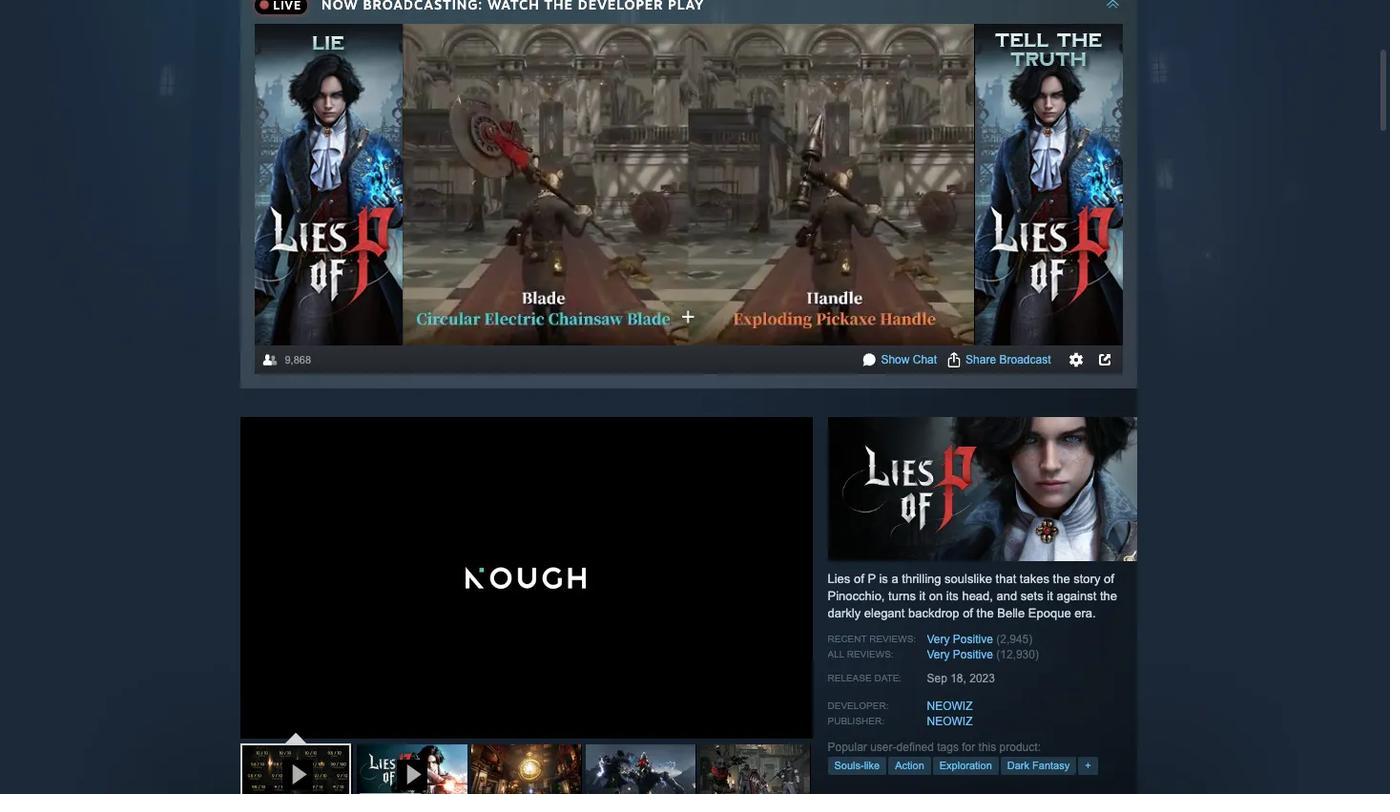 Task type: locate. For each thing, give the bounding box(es) containing it.
1 it from the left
[[920, 589, 926, 603]]

1 vertical spatial neowiz link
[[927, 715, 973, 728]]

dark fantasy link
[[1001, 757, 1077, 775]]

1 vertical spatial neowiz
[[927, 715, 973, 728]]

on
[[929, 589, 943, 603]]

date:
[[875, 673, 902, 683]]

neowiz link
[[927, 699, 973, 713], [927, 715, 973, 728]]

positive up very positive (12,930)
[[953, 633, 994, 646]]

it left on
[[920, 589, 926, 603]]

tags
[[938, 740, 959, 754]]

0 horizontal spatial it
[[920, 589, 926, 603]]

neowiz up tags
[[927, 715, 973, 728]]

turns
[[889, 589, 916, 603]]

reviews: down elegant
[[870, 634, 917, 644]]

0 vertical spatial very
[[927, 633, 950, 646]]

dark fantasy
[[1008, 760, 1070, 771]]

show
[[881, 353, 910, 366]]

reviews: down recent reviews:
[[847, 649, 894, 659]]

2 it from the left
[[1047, 589, 1054, 603]]

very for very positive (12,930)
[[927, 648, 950, 661]]

very down backdrop
[[927, 633, 950, 646]]

0 vertical spatial neowiz
[[927, 699, 973, 713]]

2 neowiz link from the top
[[927, 715, 973, 728]]

1 horizontal spatial the
[[1053, 572, 1071, 586]]

release date:
[[828, 673, 902, 683]]

2 horizontal spatial of
[[1104, 572, 1115, 586]]

2 neowiz from the top
[[927, 715, 973, 728]]

the down head,
[[977, 606, 994, 620]]

against
[[1057, 589, 1097, 603]]

2 very from the top
[[927, 648, 950, 661]]

release
[[828, 673, 872, 683]]

that
[[996, 572, 1017, 586]]

share broadcast
[[966, 353, 1051, 366]]

positive
[[953, 633, 994, 646], [953, 648, 994, 661]]

0 vertical spatial neowiz link
[[927, 699, 973, 713]]

the up the against
[[1053, 572, 1071, 586]]

2 horizontal spatial the
[[1101, 589, 1118, 603]]

positive for (2,945)
[[953, 633, 994, 646]]

souls-
[[835, 760, 865, 771]]

neowiz link down the 18,
[[927, 699, 973, 713]]

developer:
[[828, 700, 889, 711]]

of left p
[[854, 572, 865, 586]]

pinocchio,
[[828, 589, 885, 603]]

2023
[[970, 672, 996, 685]]

neowiz down the 18,
[[927, 699, 973, 713]]

positive down very positive (2,945) at the bottom
[[953, 648, 994, 661]]

2 vertical spatial the
[[977, 606, 994, 620]]

of right story
[[1104, 572, 1115, 586]]

+
[[1086, 760, 1092, 771]]

2 positive from the top
[[953, 648, 994, 661]]

1 vertical spatial reviews:
[[847, 649, 894, 659]]

defined
[[897, 740, 934, 754]]

1 vertical spatial very
[[927, 648, 950, 661]]

belle
[[998, 606, 1025, 620]]

is
[[880, 572, 889, 586]]

soulslike
[[945, 572, 993, 586]]

1 positive from the top
[[953, 633, 994, 646]]

p
[[868, 572, 876, 586]]

reviews: for very positive (2,945)
[[870, 634, 917, 644]]

it
[[920, 589, 926, 603], [1047, 589, 1054, 603]]

of down head,
[[963, 606, 974, 620]]

the down story
[[1101, 589, 1118, 603]]

1 very from the top
[[927, 633, 950, 646]]

popular user-defined tags for this product:
[[828, 740, 1041, 754]]

0 vertical spatial reviews:
[[870, 634, 917, 644]]

1 horizontal spatial it
[[1047, 589, 1054, 603]]

it up epoque
[[1047, 589, 1054, 603]]

very up sep
[[927, 648, 950, 661]]

reviews:
[[870, 634, 917, 644], [847, 649, 894, 659]]

of
[[854, 572, 865, 586], [1104, 572, 1115, 586], [963, 606, 974, 620]]

1 neowiz link from the top
[[927, 699, 973, 713]]

lies
[[828, 572, 851, 586]]

recent reviews:
[[828, 634, 917, 644]]

chat
[[913, 353, 938, 366]]

neowiz
[[927, 699, 973, 713], [927, 715, 973, 728]]

elegant
[[865, 606, 905, 620]]

very
[[927, 633, 950, 646], [927, 648, 950, 661]]

neowiz for publisher:
[[927, 715, 973, 728]]

neowiz link up tags
[[927, 715, 973, 728]]

0 vertical spatial the
[[1053, 572, 1071, 586]]

1 vertical spatial the
[[1101, 589, 1118, 603]]

very for very positive (2,945)
[[927, 633, 950, 646]]

user-
[[871, 740, 897, 754]]

1 neowiz from the top
[[927, 699, 973, 713]]

head,
[[963, 589, 994, 603]]

the
[[1053, 572, 1071, 586], [1101, 589, 1118, 603], [977, 606, 994, 620]]

neowiz for developer:
[[927, 699, 973, 713]]

popular
[[828, 740, 868, 754]]

for
[[962, 740, 976, 754]]

1 vertical spatial positive
[[953, 648, 994, 661]]

0 vertical spatial positive
[[953, 633, 994, 646]]

very positive (2,945)
[[927, 633, 1033, 646]]



Task type: describe. For each thing, give the bounding box(es) containing it.
souls-like link
[[828, 757, 887, 775]]

reviews: for very positive (12,930)
[[847, 649, 894, 659]]

publisher:
[[828, 716, 885, 726]]

like
[[865, 760, 880, 771]]

0 horizontal spatial of
[[854, 572, 865, 586]]

(12,930)
[[997, 648, 1039, 661]]

share
[[966, 353, 997, 366]]

fantasy
[[1033, 760, 1070, 771]]

show chat link
[[881, 353, 938, 366]]

lies of p is a thrilling soulslike that takes the story of pinocchio, turns it on its head, and sets it against the darkly elegant backdrop of the belle epoque era.
[[828, 572, 1118, 620]]

a
[[892, 572, 899, 586]]

share broadcast link
[[966, 353, 1051, 366]]

exploration link
[[933, 757, 999, 775]]

action link
[[889, 757, 931, 775]]

product:
[[1000, 740, 1041, 754]]

neowiz link for developer:
[[927, 699, 973, 713]]

show chat
[[881, 353, 938, 366]]

sets
[[1021, 589, 1044, 603]]

epoque
[[1029, 606, 1072, 620]]

exploration
[[940, 760, 993, 771]]

all
[[828, 649, 845, 659]]

(2,945)
[[997, 633, 1033, 646]]

era.
[[1075, 606, 1096, 620]]

all reviews:
[[828, 649, 894, 659]]

dark
[[1008, 760, 1030, 771]]

broadcast
[[1000, 353, 1051, 366]]

backdrop
[[909, 606, 960, 620]]

sep
[[927, 672, 948, 685]]

sep 18, 2023
[[927, 672, 996, 685]]

action
[[896, 760, 925, 771]]

story
[[1074, 572, 1101, 586]]

and
[[997, 589, 1018, 603]]

very positive (12,930)
[[927, 648, 1039, 661]]

1 horizontal spatial of
[[963, 606, 974, 620]]

souls-like
[[835, 760, 880, 771]]

18,
[[951, 672, 967, 685]]

recent
[[828, 634, 867, 644]]

neowiz link for publisher:
[[927, 715, 973, 728]]

takes
[[1020, 572, 1050, 586]]

0 horizontal spatial the
[[977, 606, 994, 620]]

this
[[979, 740, 997, 754]]

thrilling
[[902, 572, 942, 586]]

positive for (12,930)
[[953, 648, 994, 661]]

its
[[947, 589, 959, 603]]

darkly
[[828, 606, 861, 620]]



Task type: vqa. For each thing, say whether or not it's contained in the screenshot.
takes
yes



